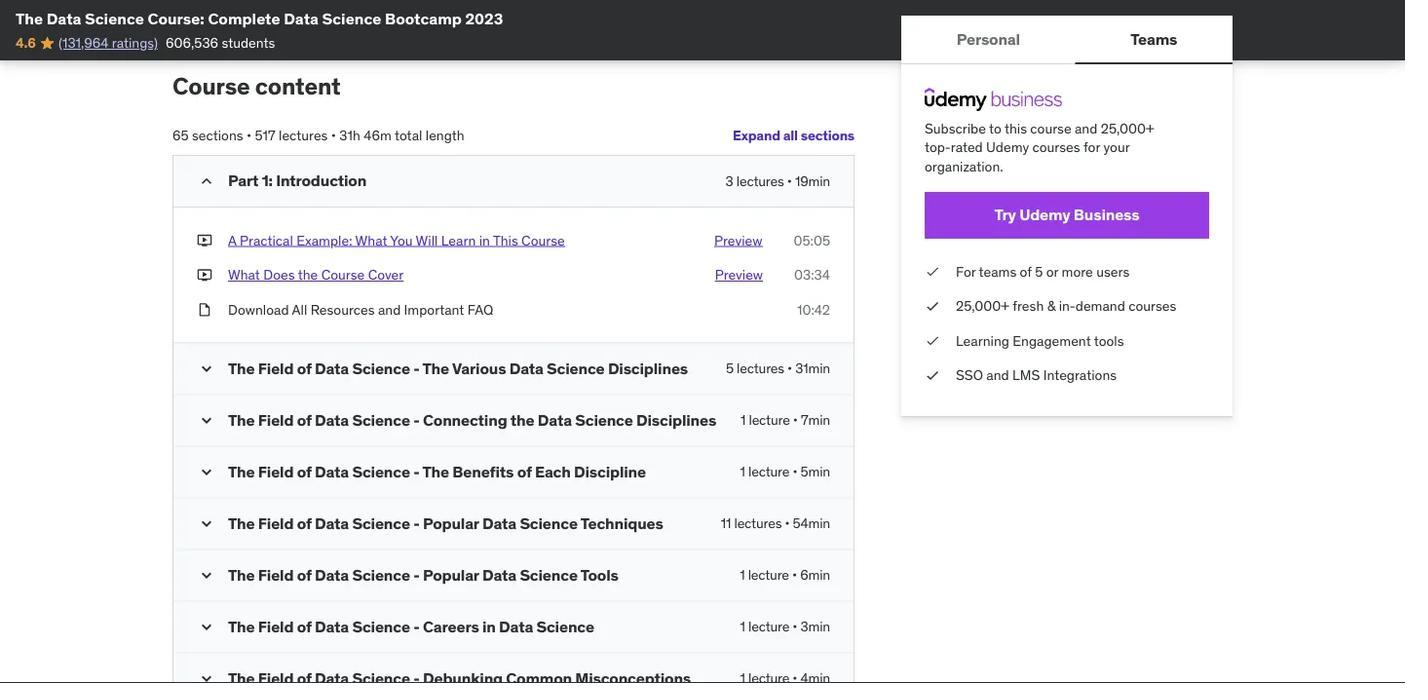 Task type: vqa. For each thing, say whether or not it's contained in the screenshot.
04:32
no



Task type: describe. For each thing, give the bounding box(es) containing it.
3
[[726, 172, 734, 190]]

and inside subscribe to this course and 25,000+ top‑rated udemy courses for your organization.
[[1075, 119, 1098, 137]]

a practical example: what you will learn in this course
[[228, 232, 565, 249]]

courses inside subscribe to this course and 25,000+ top‑rated udemy courses for your organization.
[[1033, 139, 1081, 156]]

disciplines for the field of data science - the various data science disciplines
[[608, 359, 688, 379]]

preview for 03:34
[[715, 267, 764, 284]]

download all resources and important faq
[[228, 301, 494, 319]]

2023
[[465, 8, 503, 28]]

popular for techniques
[[423, 514, 479, 534]]

tab list containing personal
[[902, 16, 1233, 64]]

the field of data science - the various data science disciplines
[[228, 359, 688, 379]]

length
[[426, 127, 465, 144]]

field for the field of data science - popular data science techniques
[[258, 514, 294, 534]]

517
[[255, 127, 276, 144]]

expand all sections
[[733, 127, 855, 144]]

small image for part 1: introduction
[[197, 172, 216, 191]]

of for the field of data science - careers in data science
[[297, 617, 312, 637]]

3 lectures • 19min
[[726, 172, 831, 190]]

1 for the field of data science - the benefits of each discipline
[[741, 464, 746, 481]]

11 lectures • 54min
[[721, 515, 831, 533]]

connecting
[[423, 411, 508, 431]]

try udemy business link
[[925, 192, 1210, 239]]

lectures right 517
[[279, 127, 328, 144]]

all
[[784, 127, 798, 144]]

course inside button
[[321, 267, 365, 284]]

science left bootcamp
[[322, 8, 382, 28]]

this
[[1005, 119, 1028, 137]]

science up the field of data science - the benefits of each discipline
[[352, 411, 410, 431]]

various
[[452, 359, 506, 379]]

try
[[995, 205, 1017, 225]]

business
[[1074, 205, 1140, 225]]

students
[[222, 34, 275, 52]]

0 horizontal spatial xsmall image
[[197, 266, 213, 285]]

this
[[493, 232, 518, 249]]

field for the field of data science - popular data science tools
[[258, 566, 294, 586]]

1 horizontal spatial xsmall image
[[925, 262, 941, 281]]

0 horizontal spatial 25,000+
[[956, 297, 1010, 315]]

xsmall image for learning
[[925, 331, 941, 351]]

xsmall image for 25,000+
[[925, 297, 941, 316]]

what does the course cover
[[228, 267, 404, 284]]

- for the field of data science - the benefits of each discipline
[[414, 462, 420, 482]]

sso and lms integrations
[[956, 367, 1117, 384]]

3 small image from the top
[[197, 670, 216, 683]]

- for the field of data science - popular data science tools
[[414, 566, 420, 586]]

udemy inside try udemy business link
[[1020, 205, 1071, 225]]

science right various
[[547, 359, 605, 379]]

the field of data science - connecting the data science disciplines
[[228, 411, 717, 431]]

expand
[[733, 127, 781, 144]]

1 lecture • 7min
[[741, 412, 831, 430]]

of for the field of data science - the various data science disciplines
[[297, 359, 312, 379]]

science down tools
[[537, 617, 595, 637]]

integrations
[[1044, 367, 1117, 384]]

1 lecture • 3min
[[741, 619, 831, 636]]

careers
[[423, 617, 479, 637]]

does
[[264, 267, 295, 284]]

small image for the field of data science - popular data science tools
[[197, 567, 216, 586]]

all
[[292, 301, 307, 319]]

• left 517
[[247, 127, 252, 144]]

1:
[[262, 171, 273, 191]]

tools
[[581, 566, 619, 586]]

1 vertical spatial the
[[511, 411, 535, 431]]

discipline
[[574, 462, 646, 482]]

teams button
[[1076, 16, 1233, 62]]

more
[[1062, 263, 1094, 280]]

engagement
[[1013, 332, 1092, 350]]

1 for the field of data science - popular data science tools
[[740, 567, 745, 585]]

part
[[228, 171, 259, 191]]

3min
[[801, 619, 831, 636]]

- for the field of data science - careers in data science
[[414, 617, 420, 637]]

sections inside dropdown button
[[801, 127, 855, 144]]

learn
[[441, 232, 476, 249]]

personal
[[957, 29, 1021, 49]]

what does the course cover button
[[228, 266, 404, 285]]

• for the field of data science - careers in data science
[[793, 619, 798, 636]]

introduction
[[276, 171, 367, 191]]

- for the field of data science - popular data science techniques
[[414, 514, 420, 534]]

course:
[[148, 8, 205, 28]]

part 1: introduction
[[228, 171, 367, 191]]

ratings)
[[112, 34, 158, 52]]

of for the field of data science - the benefits of each discipline
[[297, 462, 312, 482]]

6min
[[801, 567, 831, 585]]

the for the field of data science - the benefits of each discipline
[[228, 462, 255, 482]]

of for the field of data science - connecting the data science disciplines
[[297, 411, 312, 431]]

lms
[[1013, 367, 1041, 384]]

teams
[[1131, 29, 1178, 49]]

sso
[[956, 367, 984, 384]]

5 lectures • 31min
[[726, 360, 831, 378]]

benefits
[[453, 462, 514, 482]]

(131,964 ratings)
[[58, 34, 158, 52]]

subscribe
[[925, 119, 987, 137]]

• left 31h 46m
[[331, 127, 336, 144]]

(131,964
[[58, 34, 109, 52]]

small image for the field of data science - careers in data science
[[197, 618, 216, 638]]

606,536 students
[[166, 34, 275, 52]]

of for the field of data science - popular data science tools
[[297, 566, 312, 586]]

1 vertical spatial 5
[[726, 360, 734, 378]]

31min
[[796, 360, 831, 378]]

course inside "button"
[[522, 232, 565, 249]]

content
[[255, 72, 341, 101]]

tools
[[1095, 332, 1125, 350]]

in for data
[[483, 617, 496, 637]]

science down download all resources and important faq
[[352, 359, 410, 379]]

65
[[173, 127, 189, 144]]

25,000+ fresh & in-demand courses
[[956, 297, 1177, 315]]

for
[[956, 263, 976, 280]]

each
[[535, 462, 571, 482]]

in for this
[[479, 232, 490, 249]]

31h 46m
[[340, 127, 392, 144]]

lectures for the field of data science - popular data science techniques
[[735, 515, 782, 533]]

1 horizontal spatial 5
[[1036, 263, 1044, 280]]

lecture for the field of data science - careers in data science
[[749, 619, 790, 636]]

science up the field of data science - popular data science tools on the left of the page
[[352, 514, 410, 534]]

7min
[[801, 412, 831, 430]]



Task type: locate. For each thing, give the bounding box(es) containing it.
- left connecting
[[414, 411, 420, 431]]

1 preview from the top
[[715, 232, 763, 249]]

• left 54min
[[785, 515, 790, 533]]

the field of data science - popular data science tools
[[228, 566, 619, 586]]

• for the field of data science - popular data science techniques
[[785, 515, 790, 533]]

25,000+ inside subscribe to this course and 25,000+ top‑rated udemy courses for your organization.
[[1101, 119, 1155, 137]]

4.6
[[16, 34, 36, 52]]

udemy right try
[[1020, 205, 1071, 225]]

popular
[[423, 514, 479, 534], [423, 566, 479, 586]]

1 - from the top
[[414, 359, 420, 379]]

5 left or
[[1036, 263, 1044, 280]]

tab list
[[902, 16, 1233, 64]]

techniques
[[581, 514, 664, 534]]

3 - from the top
[[414, 462, 420, 482]]

10:42
[[798, 301, 831, 319]]

6 field from the top
[[258, 617, 294, 637]]

1 vertical spatial what
[[228, 267, 260, 284]]

0 horizontal spatial what
[[228, 267, 260, 284]]

2 preview from the top
[[715, 267, 764, 284]]

&
[[1048, 297, 1056, 315]]

preview
[[715, 232, 763, 249], [715, 267, 764, 284]]

lecture
[[749, 412, 790, 430], [749, 464, 790, 481], [748, 567, 790, 585], [749, 619, 790, 636]]

you
[[390, 232, 413, 249]]

• for part 1: introduction
[[788, 172, 792, 190]]

lecture left 6min on the right bottom of the page
[[748, 567, 790, 585]]

complete
[[208, 8, 280, 28]]

- down important
[[414, 359, 420, 379]]

2 small image from the top
[[197, 567, 216, 586]]

2 horizontal spatial course
[[522, 232, 565, 249]]

25,000+
[[1101, 119, 1155, 137], [956, 297, 1010, 315]]

5
[[1036, 263, 1044, 280], [726, 360, 734, 378]]

to
[[990, 119, 1002, 137]]

the for the field of data science - popular data science tools
[[228, 566, 255, 586]]

1 vertical spatial udemy
[[1020, 205, 1071, 225]]

in-
[[1059, 297, 1076, 315]]

1 horizontal spatial and
[[987, 367, 1010, 384]]

science up the (131,964 ratings)
[[85, 8, 144, 28]]

resources
[[311, 301, 375, 319]]

25,000+ up your
[[1101, 119, 1155, 137]]

and right the sso
[[987, 367, 1010, 384]]

0 vertical spatial 25,000+
[[1101, 119, 1155, 137]]

1 vertical spatial popular
[[423, 566, 479, 586]]

sections right 65 at the left top of the page
[[192, 127, 243, 144]]

a
[[228, 232, 237, 249]]

download
[[228, 301, 289, 319]]

in inside "button"
[[479, 232, 490, 249]]

courses down course
[[1033, 139, 1081, 156]]

small image for the field of data science - connecting the data science disciplines
[[197, 412, 216, 431]]

of
[[1020, 263, 1032, 280], [297, 359, 312, 379], [297, 411, 312, 431], [297, 462, 312, 482], [517, 462, 532, 482], [297, 514, 312, 534], [297, 566, 312, 586], [297, 617, 312, 637]]

science up the discipline
[[576, 411, 633, 431]]

what inside button
[[228, 267, 260, 284]]

and up for
[[1075, 119, 1098, 137]]

lecture for the field of data science - the benefits of each discipline
[[749, 464, 790, 481]]

3 small image from the top
[[197, 412, 216, 431]]

5 field from the top
[[258, 566, 294, 586]]

2 - from the top
[[414, 411, 420, 431]]

0 horizontal spatial courses
[[1033, 139, 1081, 156]]

• left 6min on the right bottom of the page
[[793, 567, 798, 585]]

1 vertical spatial small image
[[197, 567, 216, 586]]

- up the field of data science - popular data science techniques at bottom left
[[414, 462, 420, 482]]

2 popular from the top
[[423, 566, 479, 586]]

0 vertical spatial the
[[298, 267, 318, 284]]

03:34
[[795, 267, 831, 284]]

2 field from the top
[[258, 411, 294, 431]]

lecture for the field of data science - popular data science tools
[[748, 567, 790, 585]]

1 field from the top
[[258, 359, 294, 379]]

faq
[[468, 301, 494, 319]]

the
[[16, 8, 43, 28], [228, 359, 255, 379], [423, 359, 449, 379], [228, 411, 255, 431], [228, 462, 255, 482], [423, 462, 449, 482], [228, 514, 255, 534], [228, 566, 255, 586], [228, 617, 255, 637]]

0 vertical spatial popular
[[423, 514, 479, 534]]

preview for 05:05
[[715, 232, 763, 249]]

1 vertical spatial 25,000+
[[956, 297, 1010, 315]]

cover
[[368, 267, 404, 284]]

2 vertical spatial and
[[987, 367, 1010, 384]]

• left 19min
[[788, 172, 792, 190]]

course
[[1031, 119, 1072, 137]]

65 sections • 517 lectures • 31h 46m total length
[[173, 127, 465, 144]]

learning
[[956, 332, 1010, 350]]

xsmall image
[[197, 231, 213, 250], [925, 297, 941, 316], [197, 301, 213, 320], [925, 331, 941, 351], [925, 366, 941, 385]]

popular up careers
[[423, 566, 479, 586]]

courses right demand
[[1129, 297, 1177, 315]]

science left tools
[[520, 566, 578, 586]]

lecture for the field of data science - connecting the data science disciplines
[[749, 412, 790, 430]]

the for the field of data science - connecting the data science disciplines
[[228, 411, 255, 431]]

19min
[[795, 172, 831, 190]]

total
[[395, 127, 423, 144]]

practical
[[240, 232, 293, 249]]

popular down the field of data science - the benefits of each discipline
[[423, 514, 479, 534]]

udemy inside subscribe to this course and 25,000+ top‑rated udemy courses for your organization.
[[987, 139, 1030, 156]]

2 small image from the top
[[197, 360, 216, 379]]

0 vertical spatial what
[[355, 232, 388, 249]]

udemy business image
[[925, 88, 1063, 111]]

the for the field of data science - popular data science techniques
[[228, 514, 255, 534]]

important
[[404, 301, 464, 319]]

4 small image from the top
[[197, 515, 216, 534]]

- for the field of data science - connecting the data science disciplines
[[414, 411, 420, 431]]

preview left 03:34
[[715, 267, 764, 284]]

xsmall image left 'learning'
[[925, 331, 941, 351]]

606,536
[[166, 34, 219, 52]]

disciplines for the field of data science - connecting the data science disciplines
[[637, 411, 717, 431]]

lecture left 7min
[[749, 412, 790, 430]]

1 horizontal spatial 25,000+
[[1101, 119, 1155, 137]]

- left careers
[[414, 617, 420, 637]]

field for the field of data science - the benefits of each discipline
[[258, 462, 294, 482]]

course right "this"
[[522, 232, 565, 249]]

expand all sections button
[[733, 116, 855, 155]]

1 small image from the top
[[197, 463, 216, 483]]

- up the field of data science - popular data science tools on the left of the page
[[414, 514, 420, 534]]

5 left 31min
[[726, 360, 734, 378]]

lecture left 3min
[[749, 619, 790, 636]]

1 vertical spatial course
[[522, 232, 565, 249]]

what
[[355, 232, 388, 249], [228, 267, 260, 284]]

small image for the field of data science - the various data science disciplines
[[197, 360, 216, 379]]

1 vertical spatial preview
[[715, 267, 764, 284]]

data
[[46, 8, 81, 28], [284, 8, 319, 28], [315, 359, 349, 379], [510, 359, 544, 379], [315, 411, 349, 431], [538, 411, 572, 431], [315, 462, 349, 482], [315, 514, 349, 534], [483, 514, 517, 534], [315, 566, 349, 586], [483, 566, 517, 586], [315, 617, 349, 637], [499, 617, 533, 637]]

demand
[[1076, 297, 1126, 315]]

• for the field of data science - connecting the data science disciplines
[[793, 412, 798, 430]]

the
[[298, 267, 318, 284], [511, 411, 535, 431]]

• for the field of data science - the various data science disciplines
[[788, 360, 793, 378]]

science down each
[[520, 514, 578, 534]]

0 vertical spatial udemy
[[987, 139, 1030, 156]]

• left 7min
[[793, 412, 798, 430]]

2 vertical spatial small image
[[197, 670, 216, 683]]

1 popular from the top
[[423, 514, 479, 534]]

science up the field of data science - careers in data science
[[352, 566, 410, 586]]

2 vertical spatial course
[[321, 267, 365, 284]]

0 vertical spatial and
[[1075, 119, 1098, 137]]

the right connecting
[[511, 411, 535, 431]]

- up the field of data science - careers in data science
[[414, 566, 420, 586]]

personal button
[[902, 16, 1076, 62]]

0 vertical spatial course
[[173, 72, 250, 101]]

1 vertical spatial in
[[483, 617, 496, 637]]

1 vertical spatial and
[[378, 301, 401, 319]]

0 horizontal spatial and
[[378, 301, 401, 319]]

1 down the 5 lectures • 31min
[[741, 412, 746, 430]]

0 vertical spatial in
[[479, 232, 490, 249]]

the field of data science - the benefits of each discipline
[[228, 462, 646, 482]]

small image
[[197, 463, 216, 483], [197, 567, 216, 586], [197, 670, 216, 683]]

5min
[[801, 464, 831, 481]]

what left you
[[355, 232, 388, 249]]

in
[[479, 232, 490, 249], [483, 617, 496, 637]]

teams
[[979, 263, 1017, 280]]

25,000+ up 'learning'
[[956, 297, 1010, 315]]

small image for the field of data science - the benefits of each discipline
[[197, 463, 216, 483]]

of for for teams of 5 or more users
[[1020, 263, 1032, 280]]

xsmall image left the sso
[[925, 366, 941, 385]]

6 - from the top
[[414, 617, 420, 637]]

course down 606,536 students
[[173, 72, 250, 101]]

what left does
[[228, 267, 260, 284]]

lectures left 31min
[[737, 360, 785, 378]]

0 vertical spatial small image
[[197, 463, 216, 483]]

top‑rated
[[925, 139, 983, 156]]

of for the field of data science - popular data science techniques
[[297, 514, 312, 534]]

1 horizontal spatial courses
[[1129, 297, 1177, 315]]

1 down 1 lecture • 6min
[[741, 619, 746, 636]]

• for the field of data science - the benefits of each discipline
[[793, 464, 798, 481]]

subscribe to this course and 25,000+ top‑rated udemy courses for your organization.
[[925, 119, 1155, 175]]

the for the field of data science - the various data science disciplines
[[228, 359, 255, 379]]

0 horizontal spatial 5
[[726, 360, 734, 378]]

- for the field of data science - the various data science disciplines
[[414, 359, 420, 379]]

54min
[[793, 515, 831, 533]]

0 vertical spatial courses
[[1033, 139, 1081, 156]]

•
[[247, 127, 252, 144], [331, 127, 336, 144], [788, 172, 792, 190], [788, 360, 793, 378], [793, 412, 798, 430], [793, 464, 798, 481], [785, 515, 790, 533], [793, 567, 798, 585], [793, 619, 798, 636]]

1 vertical spatial courses
[[1129, 297, 1177, 315]]

the right does
[[298, 267, 318, 284]]

1 small image from the top
[[197, 172, 216, 191]]

3 field from the top
[[258, 462, 294, 482]]

lectures right 11 at the right bottom
[[735, 515, 782, 533]]

1 for the field of data science - careers in data science
[[741, 619, 746, 636]]

science down the field of data science - popular data science tools on the left of the page
[[352, 617, 410, 637]]

0 vertical spatial 5
[[1036, 263, 1044, 280]]

preview down 3
[[715, 232, 763, 249]]

field for the field of data science - careers in data science
[[258, 617, 294, 637]]

2 horizontal spatial and
[[1075, 119, 1098, 137]]

lecture left 5min
[[749, 464, 790, 481]]

and down cover
[[378, 301, 401, 319]]

the inside button
[[298, 267, 318, 284]]

4 field from the top
[[258, 514, 294, 534]]

lectures right 3
[[737, 172, 784, 190]]

• left 5min
[[793, 464, 798, 481]]

udemy
[[987, 139, 1030, 156], [1020, 205, 1071, 225]]

in right careers
[[483, 617, 496, 637]]

1 horizontal spatial course
[[321, 267, 365, 284]]

course up resources
[[321, 267, 365, 284]]

disciplines
[[608, 359, 688, 379], [637, 411, 717, 431]]

• for the field of data science - popular data science tools
[[793, 567, 798, 585]]

05:05
[[794, 232, 831, 249]]

1 for the field of data science - connecting the data science disciplines
[[741, 412, 746, 430]]

popular for tools
[[423, 566, 479, 586]]

0 horizontal spatial course
[[173, 72, 250, 101]]

small image
[[197, 172, 216, 191], [197, 360, 216, 379], [197, 412, 216, 431], [197, 515, 216, 534], [197, 618, 216, 638]]

5 - from the top
[[414, 566, 420, 586]]

lectures for part 1: introduction
[[737, 172, 784, 190]]

0 horizontal spatial the
[[298, 267, 318, 284]]

in left "this"
[[479, 232, 490, 249]]

what inside "button"
[[355, 232, 388, 249]]

xsmall image
[[925, 262, 941, 281], [197, 266, 213, 285]]

xsmall image for sso
[[925, 366, 941, 385]]

4 - from the top
[[414, 514, 420, 534]]

xsmall image left a
[[197, 231, 213, 250]]

1 down 11 lectures • 54min
[[740, 567, 745, 585]]

science up the field of data science - popular data science techniques at bottom left
[[352, 462, 410, 482]]

sections right all
[[801, 127, 855, 144]]

field for the field of data science - connecting the data science disciplines
[[258, 411, 294, 431]]

1 up 11 lectures • 54min
[[741, 464, 746, 481]]

will
[[416, 232, 438, 249]]

field for the field of data science - the various data science disciplines
[[258, 359, 294, 379]]

0 vertical spatial preview
[[715, 232, 763, 249]]

1 vertical spatial disciplines
[[637, 411, 717, 431]]

• left 31min
[[788, 360, 793, 378]]

1 lecture • 5min
[[741, 464, 831, 481]]

xsmall image left the download
[[197, 301, 213, 320]]

fresh
[[1013, 297, 1044, 315]]

0 vertical spatial disciplines
[[608, 359, 688, 379]]

a practical example: what you will learn in this course button
[[228, 231, 565, 250]]

udemy down this
[[987, 139, 1030, 156]]

small image for the field of data science - popular data science techniques
[[197, 515, 216, 534]]

for teams of 5 or more users
[[956, 263, 1130, 280]]

xsmall image left fresh
[[925, 297, 941, 316]]

1 horizontal spatial the
[[511, 411, 535, 431]]

0 horizontal spatial sections
[[192, 127, 243, 144]]

1 lecture • 6min
[[740, 567, 831, 585]]

• left 3min
[[793, 619, 798, 636]]

and
[[1075, 119, 1098, 137], [378, 301, 401, 319], [987, 367, 1010, 384]]

xsmall image left for
[[925, 262, 941, 281]]

lectures for the field of data science - the various data science disciplines
[[737, 360, 785, 378]]

learning engagement tools
[[956, 332, 1125, 350]]

5 small image from the top
[[197, 618, 216, 638]]

the for the field of data science - careers in data science
[[228, 617, 255, 637]]

the data science course: complete data science bootcamp 2023
[[16, 8, 503, 28]]

1 horizontal spatial what
[[355, 232, 388, 249]]

1 horizontal spatial sections
[[801, 127, 855, 144]]

for
[[1084, 139, 1101, 156]]

xsmall image left does
[[197, 266, 213, 285]]



